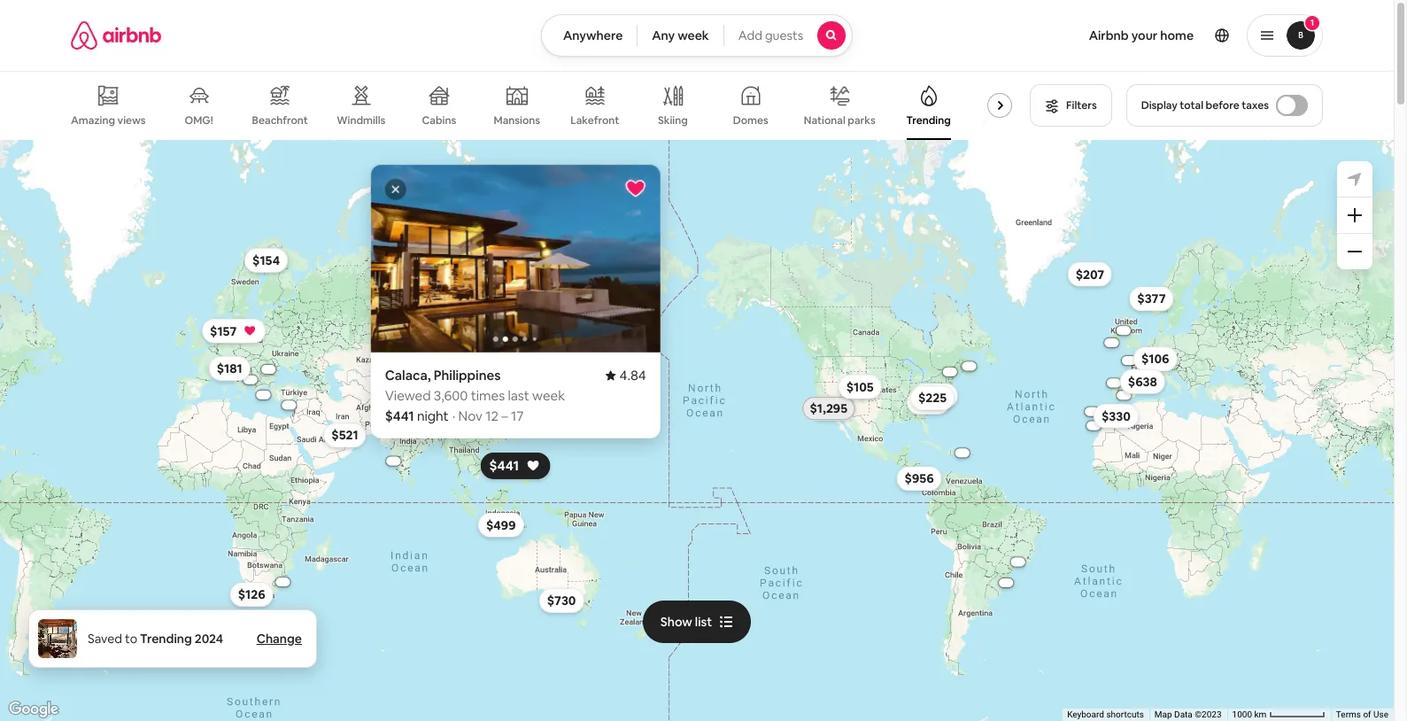 Task type: describe. For each thing, give the bounding box(es) containing it.
add
[[739, 27, 763, 43]]

$300 $400
[[818, 388, 950, 416]]

1000 km
[[1233, 710, 1269, 719]]

$154
[[253, 252, 280, 268]]

$499
[[486, 517, 516, 533]]

amazing views
[[71, 113, 146, 127]]

$129
[[915, 394, 942, 410]]

show list
[[661, 614, 712, 629]]

$105
[[847, 379, 874, 395]]

amazing
[[71, 113, 115, 127]]

$400
[[818, 400, 848, 416]]

$300 button
[[912, 383, 958, 408]]

add guests button
[[723, 14, 853, 57]]

none search field containing anywhere
[[541, 14, 853, 57]]

$181 button
[[209, 356, 251, 381]]

1000 km button
[[1227, 709, 1331, 721]]

use
[[1374, 710, 1389, 719]]

terms
[[1337, 710, 1361, 719]]

2024
[[195, 631, 223, 647]]

change button
[[257, 631, 302, 647]]

zoom out image
[[1348, 244, 1362, 259]]

add guests
[[739, 27, 804, 43]]

$126 button
[[230, 582, 273, 607]]

week inside button
[[678, 27, 709, 43]]

$330 $521
[[332, 408, 1131, 443]]

week inside the calaca, philippines viewed 3,600 times last week $441 night · nov 12 – 17
[[532, 387, 565, 404]]

·
[[453, 407, 456, 424]]

viewed
[[385, 387, 431, 404]]

national parks
[[804, 113, 876, 127]]

before
[[1206, 98, 1240, 113]]

$106
[[1142, 351, 1170, 367]]

beachfront
[[252, 113, 308, 128]]

$330
[[1102, 408, 1131, 424]]

terms of use
[[1337, 710, 1389, 719]]

display total before taxes button
[[1126, 84, 1323, 127]]

$207
[[1076, 266, 1105, 282]]

profile element
[[874, 0, 1323, 71]]

anywhere
[[563, 27, 623, 43]]

of
[[1364, 710, 1372, 719]]

airbnb your home link
[[1079, 17, 1205, 54]]

airbnb
[[1089, 27, 1129, 43]]

$126
[[238, 587, 265, 603]]

a-
[[984, 113, 995, 128]]

group inside google map
showing 40 stays. including 2 saved stays. region
[[81, 165, 950, 352]]

$330 button
[[1094, 404, 1139, 428]]

nov
[[459, 407, 483, 424]]

$730
[[547, 593, 576, 609]]

guests
[[765, 27, 804, 43]]

a-frames
[[984, 113, 1030, 128]]

$441 inside button
[[489, 457, 519, 474]]

lakefront
[[571, 113, 619, 128]]

1
[[1311, 17, 1315, 28]]

4.84
[[620, 367, 646, 383]]

show
[[661, 614, 693, 629]]

anywhere button
[[541, 14, 638, 57]]

list
[[695, 614, 712, 629]]

any
[[652, 27, 675, 43]]

$521 button
[[324, 423, 366, 448]]

to
[[125, 631, 137, 647]]

$207 button
[[1068, 262, 1113, 287]]

3,600
[[434, 387, 468, 404]]



Task type: locate. For each thing, give the bounding box(es) containing it.
0 horizontal spatial $441
[[385, 407, 414, 424]]

omg!
[[185, 113, 213, 128]]

$181
[[217, 361, 243, 376]]

saved
[[88, 631, 122, 647]]

remove from wishlist image
[[625, 178, 646, 199]]

display
[[1142, 98, 1178, 113]]

any week button
[[637, 14, 724, 57]]

windmills
[[337, 113, 386, 128]]

0 horizontal spatial week
[[532, 387, 565, 404]]

data
[[1175, 710, 1193, 719]]

map data ©2023
[[1155, 710, 1222, 719]]

0 horizontal spatial trending
[[140, 631, 192, 647]]

1000
[[1233, 710, 1253, 719]]

$956 button
[[897, 466, 942, 491]]

$225 button
[[911, 386, 955, 410]]

km
[[1255, 710, 1267, 719]]

google map
showing 40 stays. including 2 saved stays. region
[[0, 140, 1394, 721]]

trending left a-
[[907, 113, 951, 128]]

0 vertical spatial week
[[678, 27, 709, 43]]

parks
[[848, 113, 876, 127]]

©2023
[[1195, 710, 1222, 719]]

mansions
[[494, 113, 540, 128]]

1 vertical spatial trending
[[140, 631, 192, 647]]

4.84 out of 5 average rating image
[[605, 367, 646, 383]]

keyboard
[[1068, 710, 1105, 719]]

times
[[471, 387, 505, 404]]

$441 inside the calaca, philippines viewed 3,600 times last week $441 night · nov 12 – 17
[[385, 407, 414, 424]]

1 vertical spatial group
[[81, 165, 950, 352]]

domes
[[733, 113, 769, 128]]

$521
[[332, 427, 359, 443]]

shortcuts
[[1107, 710, 1144, 719]]

show list button
[[643, 600, 751, 643]]

$106 button
[[1134, 346, 1178, 371]]

0 vertical spatial group
[[71, 71, 1032, 140]]

trending
[[907, 113, 951, 128], [140, 631, 192, 647]]

airbnb your home
[[1089, 27, 1194, 43]]

philippines
[[434, 367, 501, 383]]

home
[[1161, 27, 1194, 43]]

$157 button
[[202, 319, 266, 343]]

1 button
[[1247, 14, 1323, 57]]

week right any
[[678, 27, 709, 43]]

cabins
[[422, 113, 456, 128]]

map
[[1155, 710, 1173, 719]]

12
[[486, 407, 499, 424]]

$1,295 button
[[802, 396, 856, 421]]

your
[[1132, 27, 1158, 43]]

$730 button
[[539, 588, 584, 613]]

–
[[502, 407, 508, 424]]

1 horizontal spatial week
[[678, 27, 709, 43]]

any week
[[652, 27, 709, 43]]

$300
[[920, 388, 950, 404]]

None search field
[[541, 14, 853, 57]]

views
[[117, 113, 146, 127]]

1 horizontal spatial $441
[[489, 457, 519, 474]]

national
[[804, 113, 846, 127]]

$129 button
[[907, 390, 950, 415]]

close image
[[390, 184, 401, 195]]

$105 button
[[839, 374, 882, 399]]

trending right "to"
[[140, 631, 192, 647]]

last
[[508, 387, 530, 404]]

change
[[257, 631, 302, 647]]

filters
[[1067, 98, 1097, 113]]

week right "last"
[[532, 387, 565, 404]]

night
[[417, 407, 449, 424]]

1 vertical spatial $441
[[489, 457, 519, 474]]

keyboard shortcuts button
[[1068, 709, 1144, 721]]

17
[[511, 407, 524, 424]]

display total before taxes
[[1142, 98, 1269, 113]]

$157
[[210, 323, 237, 339]]

1 horizontal spatial trending
[[907, 113, 951, 128]]

zoom in image
[[1348, 208, 1362, 222]]

calaca, philippines viewed 3,600 times last week $441 night · nov 12 – 17
[[385, 367, 565, 424]]

$956
[[905, 471, 934, 487]]

skiing
[[658, 113, 688, 128]]

group containing amazing views
[[71, 71, 1032, 140]]

calaca,
[[385, 367, 431, 383]]

saved to trending 2024
[[88, 631, 223, 647]]

total
[[1180, 98, 1204, 113]]

$400 button
[[810, 395, 856, 420]]

1 vertical spatial week
[[532, 387, 565, 404]]

keyboard shortcuts
[[1068, 710, 1144, 719]]

0 vertical spatial $441
[[385, 407, 414, 424]]

0 vertical spatial trending
[[907, 113, 951, 128]]

$441 down –
[[489, 457, 519, 474]]

filters button
[[1030, 84, 1112, 127]]

$225
[[919, 390, 947, 406]]

$638
[[1128, 374, 1158, 390]]

terms of use link
[[1337, 710, 1389, 719]]

taxes
[[1242, 98, 1269, 113]]

group
[[71, 71, 1032, 140], [81, 165, 950, 352]]

$638 button
[[1120, 369, 1166, 394]]

$154 button
[[245, 248, 288, 273]]

$377
[[1138, 291, 1166, 307]]

$441 down viewed
[[385, 407, 414, 424]]

google image
[[4, 698, 63, 721]]



Task type: vqa. For each thing, say whether or not it's contained in the screenshot.
Skiing
yes



